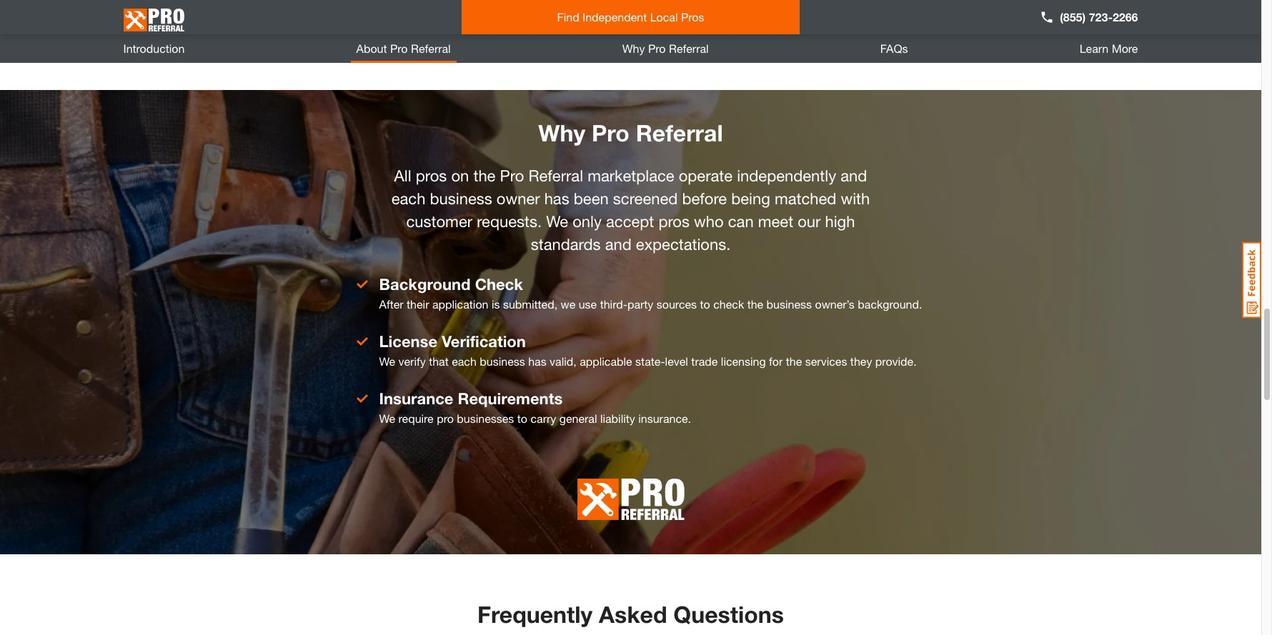 Task type: vqa. For each thing, say whether or not it's contained in the screenshot.
"HAS" within the license verification we verify that each business has valid, applicable state-level trade licensing for the services they provide.
yes



Task type: describe. For each thing, give the bounding box(es) containing it.
each inside all pros on the pro referral marketplace operate independently and each business owner has been screened before being matched with customer requests. we only accept pros who can meet our high standards and expectations.
[[392, 189, 426, 208]]

matched
[[775, 189, 837, 208]]

pro right about
[[390, 41, 408, 55]]

accept
[[606, 212, 654, 231]]

been
[[574, 189, 609, 208]]

1 vertical spatial why pro referral
[[539, 119, 723, 147]]

referral inside all pros on the pro referral marketplace operate independently and each business owner has been screened before being matched with customer requests. we only accept pros who can meet our high standards and expectations.
[[529, 167, 583, 185]]

feedback link image
[[1243, 242, 1262, 319]]

about pro referral
[[356, 41, 451, 55]]

check
[[714, 297, 744, 311]]

local
[[650, 10, 678, 24]]

723-
[[1089, 10, 1113, 24]]

their
[[407, 297, 429, 311]]

1 horizontal spatial and
[[841, 167, 868, 185]]

business inside license verification we verify that each business has valid, applicable state-level trade licensing for the services they provide.
[[480, 355, 525, 368]]

marketplace
[[588, 167, 675, 185]]

with
[[841, 189, 870, 208]]

being
[[732, 189, 771, 208]]

find
[[557, 10, 580, 24]]

(855) 723-2266
[[1060, 10, 1139, 24]]

all pros on the pro referral marketplace operate independently and each business owner has been screened before being matched with customer requests. we only accept pros who can meet our high standards and expectations.
[[392, 167, 870, 254]]

pro up marketplace
[[592, 119, 630, 147]]

has inside license verification we verify that each business has valid, applicable state-level trade licensing for the services they provide.
[[528, 355, 547, 368]]

before
[[682, 189, 727, 208]]

the inside all pros on the pro referral marketplace operate independently and each business owner has been screened before being matched with customer requests. we only accept pros who can meet our high standards and expectations.
[[474, 167, 496, 185]]

to inside background check after their application is submitted, we use third-party sources to check the business owner's background.
[[700, 297, 711, 311]]

customer
[[406, 212, 473, 231]]

0 vertical spatial why pro referral
[[623, 41, 709, 55]]

asked
[[599, 601, 667, 628]]

background.
[[858, 297, 923, 311]]

meet
[[758, 212, 794, 231]]

owner
[[497, 189, 540, 208]]

learn more
[[1080, 41, 1139, 55]]

trade
[[692, 355, 718, 368]]

licensing
[[721, 355, 766, 368]]

applicable
[[580, 355, 633, 368]]

2 6 from the left
[[259, 23, 265, 36]]

the inside background check after their application is submitted, we use third-party sources to check the business owner's background.
[[748, 297, 764, 311]]

insurance
[[379, 390, 454, 408]]

valid,
[[550, 355, 577, 368]]

0 horizontal spatial why
[[539, 119, 586, 147]]

operate
[[679, 167, 733, 185]]

provide.
[[876, 355, 917, 368]]

use
[[579, 297, 597, 311]]

we inside all pros on the pro referral marketplace operate independently and each business owner has been screened before being matched with customer requests. we only accept pros who can meet our high standards and expectations.
[[546, 212, 568, 231]]

referral down pros
[[669, 41, 709, 55]]

license verification we verify that each business has valid, applicable state-level trade licensing for the services they provide.
[[379, 332, 917, 368]]

require
[[399, 412, 434, 425]]

requests.
[[477, 212, 542, 231]]

insurance.
[[639, 412, 691, 425]]

verification
[[442, 332, 526, 351]]

learn
[[1080, 41, 1109, 55]]

business inside background check after their application is submitted, we use third-party sources to check the business owner's background.
[[767, 297, 812, 311]]

more
[[1112, 41, 1139, 55]]

frequently
[[478, 601, 593, 628]]

owner's
[[815, 297, 855, 311]]

they
[[851, 355, 873, 368]]

for
[[769, 355, 783, 368]]

pro referral logo image
[[123, 3, 184, 37]]

that
[[429, 355, 449, 368]]

only
[[573, 212, 602, 231]]

check
[[475, 275, 523, 294]]

frequently asked questions
[[478, 601, 784, 628]]

requirements
[[458, 390, 563, 408]]

general
[[560, 412, 597, 425]]

our
[[798, 212, 821, 231]]



Task type: locate. For each thing, give the bounding box(es) containing it.
can
[[728, 212, 754, 231]]

1 vertical spatial has
[[528, 355, 547, 368]]

1 horizontal spatial the
[[748, 297, 764, 311]]

background
[[379, 275, 471, 294]]

0 horizontal spatial each
[[392, 189, 426, 208]]

introduction
[[123, 41, 185, 55]]

faqs
[[881, 41, 908, 55]]

business down verification
[[480, 355, 525, 368]]

about
[[356, 41, 387, 55]]

why pro referral
[[623, 41, 709, 55], [539, 119, 723, 147]]

1 horizontal spatial each
[[452, 355, 477, 368]]

1 horizontal spatial to
[[700, 297, 711, 311]]

application
[[433, 297, 489, 311]]

to left carry
[[517, 412, 528, 425]]

0 horizontal spatial the
[[474, 167, 496, 185]]

6 right /
[[259, 23, 265, 36]]

verify
[[399, 355, 426, 368]]

0 vertical spatial we
[[546, 212, 568, 231]]

all
[[394, 167, 412, 185]]

1 vertical spatial and
[[605, 235, 632, 254]]

background check after their application is submitted, we use third-party sources to check the business owner's background.
[[379, 275, 923, 311]]

pros up expectations.
[[659, 212, 690, 231]]

and up the with
[[841, 167, 868, 185]]

the right for
[[786, 355, 802, 368]]

the
[[474, 167, 496, 185], [748, 297, 764, 311], [786, 355, 802, 368]]

after
[[379, 297, 404, 311]]

0 horizontal spatial and
[[605, 235, 632, 254]]

business inside all pros on the pro referral marketplace operate independently and each business owner has been screened before being matched with customer requests. we only accept pros who can meet our high standards and expectations.
[[430, 189, 492, 208]]

and down accept
[[605, 235, 632, 254]]

each inside license verification we verify that each business has valid, applicable state-level trade licensing for the services they provide.
[[452, 355, 477, 368]]

to inside the insurance requirements we require pro businesses to carry general liability insurance.
[[517, 412, 528, 425]]

we up standards
[[546, 212, 568, 231]]

we for license verification
[[379, 355, 395, 368]]

pros
[[416, 167, 447, 185], [659, 212, 690, 231]]

pro inside all pros on the pro referral marketplace operate independently and each business owner has been screened before being matched with customer requests. we only accept pros who can meet our high standards and expectations.
[[500, 167, 524, 185]]

pro
[[437, 412, 454, 425]]

pro
[[390, 41, 408, 55], [648, 41, 666, 55], [592, 119, 630, 147], [500, 167, 524, 185]]

2 vertical spatial we
[[379, 412, 395, 425]]

screened
[[613, 189, 678, 208]]

each down all
[[392, 189, 426, 208]]

6 / 6
[[242, 23, 265, 36]]

2 vertical spatial the
[[786, 355, 802, 368]]

carry
[[531, 412, 556, 425]]

expectations.
[[636, 235, 731, 254]]

the right check
[[748, 297, 764, 311]]

pro down local
[[648, 41, 666, 55]]

license
[[379, 332, 438, 351]]

pros
[[681, 10, 705, 24]]

referral
[[411, 41, 451, 55], [669, 41, 709, 55], [636, 119, 723, 147], [529, 167, 583, 185]]

0 vertical spatial has
[[545, 189, 570, 208]]

find independent local pros button
[[462, 0, 800, 34]]

has inside all pros on the pro referral marketplace operate independently and each business owner has been screened before being matched with customer requests. we only accept pros who can meet our high standards and expectations.
[[545, 189, 570, 208]]

party
[[628, 297, 654, 311]]

1 horizontal spatial why
[[623, 41, 645, 55]]

is
[[492, 297, 500, 311]]

2266
[[1113, 10, 1139, 24]]

we left the require
[[379, 412, 395, 425]]

why pro referral up marketplace
[[539, 119, 723, 147]]

state-
[[636, 355, 665, 368]]

third-
[[600, 297, 628, 311]]

independent
[[583, 10, 647, 24]]

mint hi-gloss painted bathroom image
[[242, 0, 631, 4]]

1 vertical spatial the
[[748, 297, 764, 311]]

/
[[252, 23, 255, 36]]

0 vertical spatial to
[[700, 297, 711, 311]]

(855)
[[1060, 10, 1086, 24]]

we for insurance requirements
[[379, 412, 395, 425]]

6 left /
[[242, 23, 248, 36]]

1 vertical spatial we
[[379, 355, 395, 368]]

business down on at the top left
[[430, 189, 492, 208]]

each
[[392, 189, 426, 208], [452, 355, 477, 368]]

on
[[451, 167, 469, 185]]

insurance requirements we require pro businesses to carry general liability insurance.
[[379, 390, 691, 425]]

each right 'that'
[[452, 355, 477, 368]]

who
[[694, 212, 724, 231]]

independently
[[737, 167, 837, 185]]

the inside license verification we verify that each business has valid, applicable state-level trade licensing for the services they provide.
[[786, 355, 802, 368]]

has
[[545, 189, 570, 208], [528, 355, 547, 368]]

high
[[825, 212, 855, 231]]

submitted,
[[503, 297, 558, 311]]

0 vertical spatial why
[[623, 41, 645, 55]]

1 vertical spatial to
[[517, 412, 528, 425]]

(855) 723-2266 link
[[1040, 9, 1139, 26]]

why pro referral down local
[[623, 41, 709, 55]]

we inside the insurance requirements we require pro businesses to carry general liability insurance.
[[379, 412, 395, 425]]

0 vertical spatial and
[[841, 167, 868, 185]]

sources
[[657, 297, 697, 311]]

we
[[546, 212, 568, 231], [379, 355, 395, 368], [379, 412, 395, 425]]

0 vertical spatial each
[[392, 189, 426, 208]]

business left 'owner's'
[[767, 297, 812, 311]]

6
[[242, 23, 248, 36], [259, 23, 265, 36]]

0 vertical spatial pros
[[416, 167, 447, 185]]

1 vertical spatial pros
[[659, 212, 690, 231]]

0 horizontal spatial 6
[[242, 23, 248, 36]]

referral up the been
[[529, 167, 583, 185]]

1 horizontal spatial pros
[[659, 212, 690, 231]]

referral up operate
[[636, 119, 723, 147]]

questions
[[674, 601, 784, 628]]

services
[[806, 355, 848, 368]]

business
[[430, 189, 492, 208], [767, 297, 812, 311], [480, 355, 525, 368]]

the right on at the top left
[[474, 167, 496, 185]]

0 vertical spatial business
[[430, 189, 492, 208]]

liability
[[601, 412, 635, 425]]

why
[[623, 41, 645, 55], [539, 119, 586, 147]]

businesses
[[457, 412, 514, 425]]

and
[[841, 167, 868, 185], [605, 235, 632, 254]]

has left valid,
[[528, 355, 547, 368]]

has left the been
[[545, 189, 570, 208]]

referral down mint hi-gloss painted bathroom image
[[411, 41, 451, 55]]

find independent local pros
[[557, 10, 705, 24]]

1 vertical spatial each
[[452, 355, 477, 368]]

0 horizontal spatial pros
[[416, 167, 447, 185]]

pros right all
[[416, 167, 447, 185]]

to
[[700, 297, 711, 311], [517, 412, 528, 425]]

we inside license verification we verify that each business has valid, applicable state-level trade licensing for the services they provide.
[[379, 355, 395, 368]]

2 vertical spatial business
[[480, 355, 525, 368]]

1 vertical spatial why
[[539, 119, 586, 147]]

level
[[665, 355, 688, 368]]

pro up owner
[[500, 167, 524, 185]]

we left verify
[[379, 355, 395, 368]]

0 horizontal spatial to
[[517, 412, 528, 425]]

we
[[561, 297, 576, 311]]

1 vertical spatial business
[[767, 297, 812, 311]]

standards
[[531, 235, 601, 254]]

1 6 from the left
[[242, 23, 248, 36]]

0 vertical spatial the
[[474, 167, 496, 185]]

2 horizontal spatial the
[[786, 355, 802, 368]]

1 horizontal spatial 6
[[259, 23, 265, 36]]

to left check
[[700, 297, 711, 311]]



